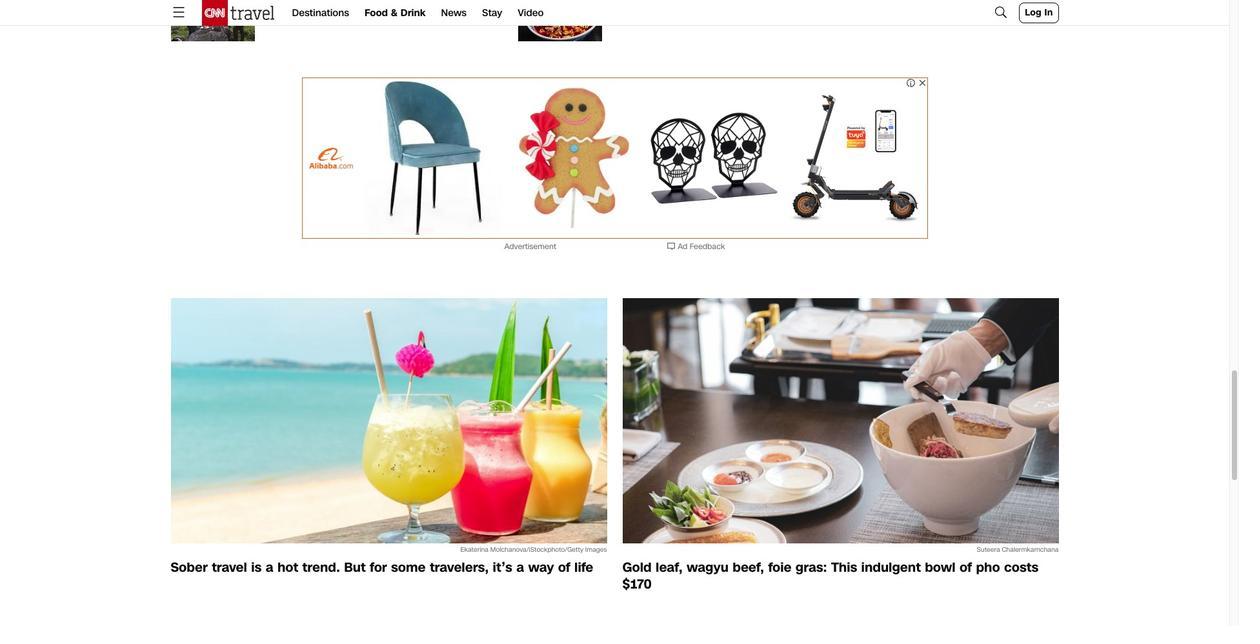 Task type: locate. For each thing, give the bounding box(es) containing it.
indulgent
[[862, 558, 921, 576]]

in
[[1045, 6, 1053, 19]]

life
[[575, 558, 593, 576]]

travel
[[212, 558, 247, 576]]

a
[[266, 558, 273, 576], [517, 558, 524, 576]]

$170
[[623, 575, 652, 593]]

gras:
[[796, 558, 827, 576]]

ekaterina molchanova/istockphoto/getty images link
[[171, 298, 607, 559]]

news link
[[441, 0, 467, 26]]

0 horizontal spatial of
[[558, 558, 571, 576]]

a right it's
[[517, 558, 524, 576]]

open menu icon image
[[171, 4, 186, 20]]

gold leaf, wagyu beef, foie gras: this indulgent bowl of pho costs $170 link
[[623, 558, 1059, 593]]

food & drink
[[365, 6, 426, 19]]

hosts josè, carlota and inès andrès sharing local cheese, bread and chorizo with cheese producers covadonga and jose luis at their farm in the picos de europa mountains, as seen on josè andrès project. image
[[171, 0, 255, 41]]

1 horizontal spatial of
[[960, 558, 972, 576]]

1 horizontal spatial a
[[517, 558, 524, 576]]

stay link
[[482, 0, 502, 26]]

food
[[339, 5, 361, 20]]

things
[[281, 0, 312, 6]]

costs
[[1004, 558, 1039, 576]]

2 of from the left
[[960, 558, 972, 576]]

log in link
[[1019, 3, 1059, 23]]

know
[[450, 0, 477, 6]]

ekaterina
[[461, 546, 489, 555]]

six
[[262, 0, 278, 6]]

food
[[365, 6, 388, 19]]

for
[[370, 558, 387, 576]]

of left pho
[[960, 558, 972, 576]]

andrés
[[343, 0, 378, 6]]

ad feedback
[[678, 241, 725, 252]]

food & drink link
[[365, 0, 426, 26]]

suteera
[[977, 546, 1000, 555]]

foie
[[768, 558, 792, 576]]

sober
[[171, 558, 208, 576]]

of
[[558, 558, 571, 576], [960, 558, 972, 576]]

destinations
[[292, 6, 349, 19]]

a right is
[[266, 558, 273, 576]]

1 a from the left
[[266, 558, 273, 576]]

six things josé andrés wants you to know about spanish food link
[[255, 0, 503, 46]]

josé
[[315, 0, 339, 6]]

wagyu
[[687, 558, 729, 576]]

ekaterina molchanova/istockphoto/getty images
[[461, 546, 607, 555]]

advertisement region
[[302, 77, 928, 239]]

of left life
[[558, 558, 571, 576]]

is
[[251, 558, 262, 576]]

chalermkarnchana
[[1002, 546, 1059, 555]]

bowl
[[925, 558, 956, 576]]

sichuan mapo tofu, chinese food

adobestock_140429269 image
[[518, 0, 602, 41]]

wants
[[382, 0, 412, 6]]

travelers,
[[430, 558, 489, 576]]

0 horizontal spatial a
[[266, 558, 273, 576]]

log
[[1025, 6, 1042, 19]]



Task type: describe. For each thing, give the bounding box(es) containing it.
trend.
[[302, 558, 340, 576]]

video link
[[518, 0, 544, 26]]

&
[[391, 6, 398, 19]]

some
[[391, 558, 426, 576]]

search icon image
[[994, 4, 1009, 20]]

drink
[[401, 6, 426, 19]]

you
[[415, 0, 433, 6]]

video
[[518, 6, 544, 19]]

gold
[[623, 558, 652, 576]]

pho
[[976, 558, 1000, 576]]

colorful mocktails at the beach bar with sea background. vacation, get away, summer outing concept image
[[171, 298, 607, 544]]

beef,
[[733, 558, 764, 576]]

1 of from the left
[[558, 558, 571, 576]]

about
[[262, 5, 292, 20]]

of inside gold leaf, wagyu beef, foie gras: this indulgent bowl of pho costs $170
[[960, 558, 972, 576]]

way
[[528, 558, 554, 576]]

news
[[441, 6, 467, 19]]

sober travel is a hot trend. but for some travelers, it's a way of life link
[[171, 558, 607, 576]]

molchanova/istockphoto/getty
[[491, 546, 584, 555]]

sober travel is a hot trend. but for some travelers, it's a way of life
[[171, 558, 593, 576]]

spanish
[[295, 5, 335, 20]]

it's
[[493, 558, 513, 576]]

suteera chalermkarnchana link
[[623, 298, 1059, 559]]

this
[[831, 558, 857, 576]]

the $170 bowl of pho. image
[[623, 298, 1059, 544]]

2 a from the left
[[517, 558, 524, 576]]

images
[[585, 546, 607, 555]]

ad
[[678, 241, 688, 252]]

hot
[[278, 558, 298, 576]]

leaf,
[[656, 558, 683, 576]]

six things josé andrés wants you to know about spanish food
[[262, 0, 477, 20]]

suteera chalermkarnchana
[[977, 546, 1059, 555]]

to
[[437, 0, 447, 6]]

feedback
[[690, 241, 725, 252]]

destinations link
[[292, 0, 349, 26]]

gold leaf, wagyu beef, foie gras: this indulgent bowl of pho costs $170
[[623, 558, 1039, 593]]

log in
[[1025, 6, 1053, 19]]

stay
[[482, 6, 502, 19]]

but
[[344, 558, 366, 576]]



Task type: vqa. For each thing, say whether or not it's contained in the screenshot.
Suteera Chalermkarnchana link
yes



